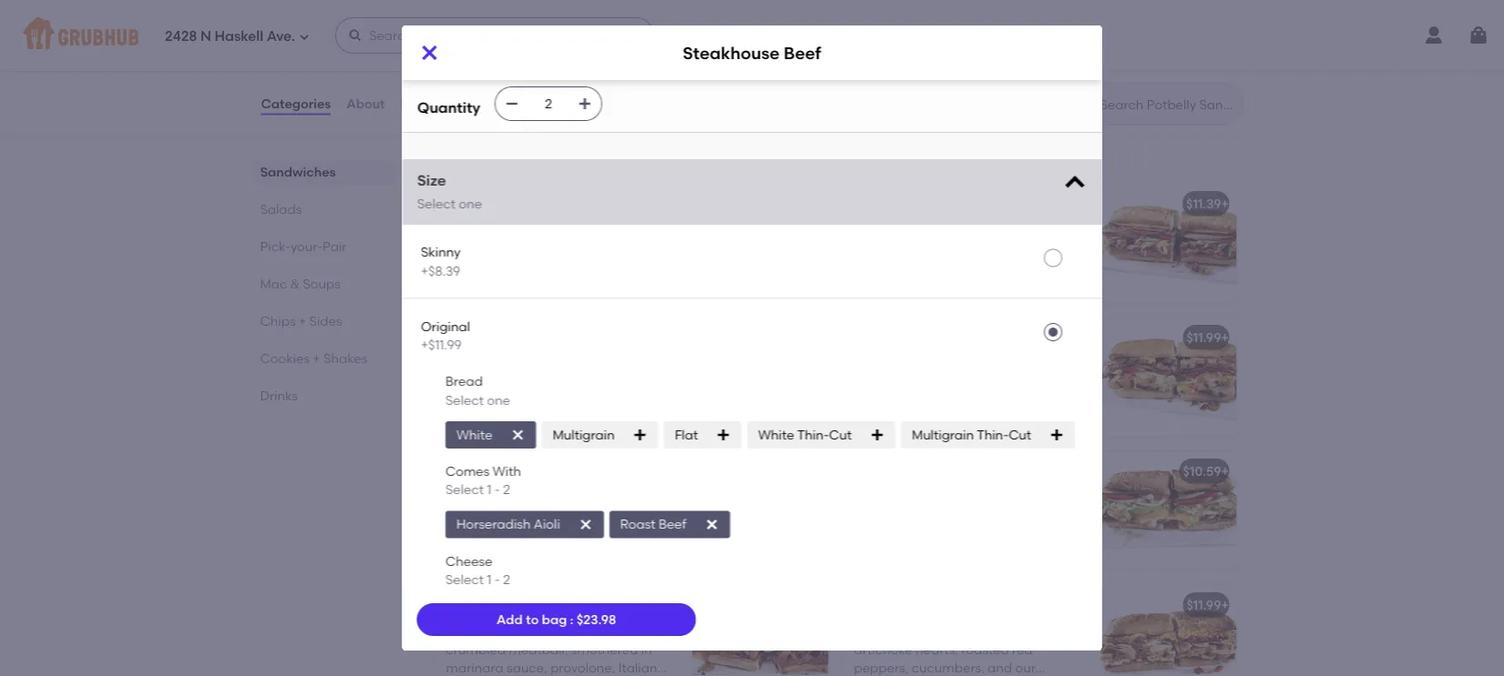 Task type: vqa. For each thing, say whether or not it's contained in the screenshot.
crumbled inside Pepperoni, old-world capicola, crumbled meatball, smothered in marinara sauce, provolone, Itali
yes



Task type: describe. For each thing, give the bounding box(es) containing it.
a meaty fan favorite! turkey breast, hickory smoked ham, angus roast beef, salami, swiss
[[446, 222, 664, 275]]

main navigation navigation
[[0, 0, 1504, 71]]

peppers,
[[854, 661, 909, 676]]

crumbled inside pepperoni, old-world capicola, crumbled meatball, smothered in marinara sauce, provolone, itali
[[446, 643, 506, 658]]

hand-
[[446, 356, 486, 372]]

+ for hand-sliced turkey breast, swiss, fresh-sliced avocado, cucumbers
[[1221, 330, 1229, 346]]

and
[[988, 661, 1012, 676]]

+ for angus roast beef, crumbled blue cheese, provolone, horseradish aioli
[[1221, 464, 1229, 480]]

cookies + shakes tab
[[260, 349, 388, 368]]

mac & soups tab
[[260, 274, 388, 293]]

meaty
[[458, 222, 498, 238]]

pizza melt
[[446, 598, 509, 614]]

$10.59
[[1183, 464, 1221, 480]]

veggie melt image
[[1100, 452, 1237, 570]]

cheese select 1 - 2
[[445, 554, 510, 588]]

see details button
[[450, 86, 518, 119]]

fresh-
[[446, 375, 482, 390]]

horseradish aioli
[[456, 517, 560, 533]]

roast beef
[[620, 517, 686, 533]]

hand-sliced turkey breast, swiss, fresh-sliced avocado, cucumbers
[[446, 356, 652, 390]]

about
[[346, 96, 385, 111]]

add
[[497, 613, 523, 628]]

2 vertical spatial beef,
[[523, 490, 553, 506]]

2 inside cheese select 1 - 2
[[503, 572, 510, 588]]

details
[[476, 95, 518, 110]]

Input item quantity number field
[[528, 88, 568, 120]]

Search Potbelly Sandwich Works search field
[[1098, 96, 1238, 113]]

horseradish
[[456, 517, 530, 533]]

skinny
[[420, 245, 460, 260]]

all-
[[854, 624, 875, 640]]

roasted
[[961, 643, 1009, 658]]

1 vertical spatial beef
[[522, 464, 551, 480]]

chicken,
[[964, 624, 1015, 640]]

select for bread
[[445, 393, 483, 408]]

:
[[570, 613, 574, 628]]

provolone, inside pepperoni, old-world capicola, crumbled meatball, smothered in marinara sauce, provolone, itali
[[550, 661, 615, 676]]

svg image left of
[[419, 42, 441, 64]]

on
[[517, 40, 532, 56]]

of
[[450, 59, 462, 74]]

pick-your-pair tab
[[260, 237, 388, 256]]

$10.59 +
[[1183, 464, 1229, 480]]

beef, inside a meaty fan favorite! turkey breast, hickory smoked ham, angus roast beef, salami, swiss
[[446, 259, 477, 275]]

old- for pepperoni,
[[516, 624, 541, 640]]

pepperoni,
[[854, 241, 921, 256]]

comes with select 1 - 2
[[445, 464, 521, 498]]

avo
[[446, 330, 470, 346]]

all-natural grilled chicken, feta, artichoke hearts, roasted red peppers, cucumbers, and o
[[854, 624, 1047, 677]]

old- for salami,
[[903, 222, 928, 238]]

+ for a meaty fan favorite! turkey breast, hickory smoked ham, angus roast beef, salami, swiss
[[1221, 196, 1229, 212]]

n
[[200, 28, 211, 45]]

drinks tab
[[260, 386, 388, 405]]

offer
[[450, 40, 481, 56]]

shakes
[[324, 351, 367, 366]]

0 vertical spatial beef,
[[494, 40, 524, 56]]

1 inside cheese select 1 - 2
[[487, 572, 491, 588]]

1 vertical spatial crumbled
[[556, 490, 616, 506]]

see
[[450, 95, 473, 110]]

$11.99 for pepperoni, old-world capicola, crumbled meatball, smothered in marinara sauce, provolone, itali
[[1187, 598, 1221, 614]]

to
[[526, 613, 539, 628]]

cookies
[[260, 351, 310, 366]]

categories button
[[260, 71, 332, 137]]

breast, inside a meaty fan favorite! turkey breast, hickory smoked ham, angus roast beef, salami, swiss
[[621, 222, 664, 238]]

flat
[[674, 427, 698, 443]]

chips
[[260, 313, 296, 329]]

chips + sides tab
[[260, 312, 388, 331]]

smothered
[[571, 643, 638, 658]]

categories
[[261, 96, 331, 111]]

original +$11.99
[[420, 319, 470, 353]]

drinks
[[260, 388, 298, 404]]

1 horizontal spatial beef
[[658, 517, 686, 533]]

0 vertical spatial angus roast beef, crumbled blue cheese, provolone, horseradish aioli
[[417, 40, 840, 56]]

$23.98
[[577, 613, 616, 628]]

1 vertical spatial angus roast beef, crumbled blue cheese, provolone, horseradish aioli
[[446, 490, 666, 524]]

2 vertical spatial roast
[[488, 490, 520, 506]]

0 vertical spatial provolone,
[[671, 40, 736, 56]]

2428
[[165, 28, 197, 45]]

skinny +$8.39
[[420, 245, 460, 279]]

see details
[[450, 95, 518, 110]]

0 vertical spatial sliced
[[486, 356, 521, 372]]

1 inside 'comes with select 1 - 2'
[[487, 483, 491, 498]]

$25
[[465, 59, 486, 74]]

favorite!
[[524, 222, 575, 238]]

aioli
[[533, 517, 560, 533]]

mac
[[260, 276, 287, 292]]

salads tab
[[260, 200, 388, 219]]

ave.
[[267, 28, 295, 45]]

select inside 'comes with select 1 - 2'
[[445, 483, 483, 498]]

fan
[[501, 222, 521, 238]]

swiss,
[[612, 356, 646, 372]]

hickory
[[446, 241, 490, 256]]

haskell
[[215, 28, 263, 45]]

0 horizontal spatial steakhouse
[[446, 464, 519, 480]]

feta,
[[1018, 624, 1047, 640]]

cucumbers,
[[912, 661, 985, 676]]

natural
[[875, 624, 920, 640]]

more.
[[505, 59, 541, 74]]

25%
[[450, 18, 477, 34]]

avo turkey
[[446, 330, 513, 346]]

chicken club image
[[1100, 318, 1237, 437]]

svg image for white thin-cut
[[870, 428, 884, 443]]

grilled
[[923, 624, 961, 640]]

reviews button
[[400, 71, 452, 137]]

comes
[[445, 464, 489, 480]]

aioli inside angus roast beef, crumbled blue cheese, provolone, horseradish aioli
[[640, 509, 666, 524]]

+$11.99
[[420, 337, 461, 353]]

melt
[[482, 598, 509, 614]]

salami, old-world capicola, pepperoni, mortadella, provolone
[[854, 222, 1061, 256]]

0 vertical spatial crumbled
[[527, 40, 587, 56]]

chips + sides
[[260, 313, 342, 329]]

- inside cheese select 1 - 2
[[494, 572, 500, 588]]

0 vertical spatial steakhouse beef
[[683, 43, 821, 63]]



Task type: locate. For each thing, give the bounding box(es) containing it.
1 vertical spatial roast
[[622, 241, 654, 256]]

svg image for horseradish aioli
[[578, 518, 593, 532]]

- down with in the left bottom of the page
[[494, 483, 500, 498]]

0 horizontal spatial capicola,
[[578, 624, 636, 640]]

ham,
[[545, 241, 577, 256]]

a inside a meaty fan favorite! turkey breast, hickory smoked ham, angus roast beef, salami, swiss
[[446, 222, 455, 238]]

0 horizontal spatial aioli
[[640, 509, 666, 524]]

2 a from the top
[[446, 222, 455, 238]]

0 horizontal spatial blue
[[590, 40, 617, 56]]

multigrain
[[552, 427, 614, 443], [912, 427, 974, 443]]

+$8.39
[[420, 263, 460, 279]]

2
[[503, 483, 510, 498], [503, 572, 510, 588]]

angus inside angus roast beef, crumbled blue cheese, provolone, horseradish aioli
[[446, 490, 485, 506]]

sliced down avo turkey
[[486, 356, 521, 372]]

blue right on
[[590, 40, 617, 56]]

0 horizontal spatial cheese,
[[446, 509, 494, 524]]

beef
[[784, 43, 821, 63], [522, 464, 551, 480], [658, 517, 686, 533]]

sauce,
[[507, 661, 547, 676]]

1 $11.99 + from the top
[[1187, 330, 1229, 346]]

one for bread
[[487, 393, 510, 408]]

select down comes
[[445, 483, 483, 498]]

1 horizontal spatial horseradish
[[739, 40, 811, 56]]

1 vertical spatial aioli
[[640, 509, 666, 524]]

2 $11.99 from the top
[[1187, 598, 1221, 614]]

capicola, inside pepperoni, old-world capicola, crumbled meatball, smothered in marinara sauce, provolone, itali
[[578, 624, 636, 640]]

provolone, down smothered in the left of the page
[[550, 661, 615, 676]]

capicola,
[[965, 222, 1023, 238], [578, 624, 636, 640]]

italian image
[[1100, 184, 1237, 303]]

multigrain thin-cut
[[912, 427, 1031, 443]]

0 horizontal spatial breast,
[[566, 356, 609, 372]]

capicola, up mortadella,
[[965, 222, 1023, 238]]

pair
[[323, 239, 347, 254]]

1 white from the left
[[456, 427, 492, 443]]

world for meatball,
[[541, 624, 575, 640]]

pizza
[[446, 598, 479, 614]]

roast up $25
[[459, 40, 491, 56]]

1 vertical spatial world
[[541, 624, 575, 640]]

steakhouse beef image
[[692, 452, 829, 570]]

0 vertical spatial cheese,
[[620, 40, 668, 56]]

2 vertical spatial beef
[[658, 517, 686, 533]]

or
[[489, 59, 502, 74]]

svg image right flat
[[716, 428, 730, 443]]

old- inside pepperoni, old-world capicola, crumbled meatball, smothered in marinara sauce, provolone, itali
[[516, 624, 541, 640]]

&
[[290, 276, 300, 292]]

1 vertical spatial provolone,
[[497, 509, 562, 524]]

turkey
[[578, 222, 618, 238], [472, 330, 513, 346]]

cut for white thin-cut
[[829, 427, 851, 443]]

beef, up 'aioli'
[[523, 490, 553, 506]]

1 multigrain from the left
[[552, 427, 614, 443]]

sides
[[309, 313, 342, 329]]

2 2 from the top
[[503, 572, 510, 588]]

beef, down hickory
[[446, 259, 477, 275]]

0 vertical spatial breast,
[[621, 222, 664, 238]]

svg image right roast beef in the left bottom of the page
[[704, 518, 719, 532]]

turkey inside a meaty fan favorite! turkey breast, hickory smoked ham, angus roast beef, salami, swiss
[[578, 222, 618, 238]]

1 horizontal spatial white
[[758, 427, 794, 443]]

valid
[[484, 40, 514, 56]]

svg image right 'white thin-cut'
[[870, 428, 884, 443]]

svg image
[[1468, 25, 1490, 46], [348, 28, 363, 43], [299, 31, 310, 42], [1062, 171, 1087, 196]]

$11.99 + for pepperoni, old-world capicola, crumbled meatball, smothered in marinara sauce, provolone, itali
[[1187, 598, 1229, 614]]

1 - from the top
[[494, 483, 500, 498]]

white up steakhouse beef image at bottom
[[758, 427, 794, 443]]

size
[[417, 172, 446, 190]]

pick-
[[260, 239, 291, 254]]

cucumbers
[[582, 375, 652, 390]]

0 horizontal spatial cut
[[829, 427, 851, 443]]

2 1 from the top
[[487, 572, 491, 588]]

1 horizontal spatial one
[[487, 393, 510, 408]]

angus down comes
[[446, 490, 485, 506]]

horseradish right 'aioli'
[[565, 509, 637, 524]]

svg image
[[419, 42, 441, 64], [505, 97, 519, 111], [577, 97, 592, 111], [510, 428, 525, 443], [633, 428, 647, 443], [716, 428, 730, 443], [870, 428, 884, 443], [1049, 428, 1064, 443], [578, 518, 593, 532], [704, 518, 719, 532]]

0 horizontal spatial sandwiches
[[260, 164, 336, 179]]

meatball,
[[509, 643, 568, 658]]

1 1 from the top
[[487, 483, 491, 498]]

+ for pepperoni, old-world capicola, crumbled meatball, smothered in marinara sauce, provolone, itali
[[1221, 598, 1229, 614]]

cheese
[[445, 554, 492, 569]]

1 vertical spatial sliced
[[482, 375, 518, 390]]

crumbled up 'aioli'
[[556, 490, 616, 506]]

wreck®
[[459, 196, 506, 212]]

svg image up with in the left bottom of the page
[[510, 428, 525, 443]]

white for white thin-cut
[[758, 427, 794, 443]]

select
[[417, 196, 455, 212], [445, 393, 483, 408], [445, 483, 483, 498], [445, 572, 483, 588]]

$11.99 + for hand-sliced turkey breast, swiss, fresh-sliced avocado, cucumbers
[[1187, 330, 1229, 346]]

salami,
[[480, 259, 524, 275]]

1 horizontal spatial turkey
[[578, 222, 618, 238]]

capicola, for smothered
[[578, 624, 636, 640]]

+ inside tab
[[299, 313, 306, 329]]

thin- for white
[[797, 427, 829, 443]]

roast
[[459, 40, 491, 56], [622, 241, 654, 256], [488, 490, 520, 506]]

- up melt
[[494, 572, 500, 588]]

avo turkey image
[[692, 318, 829, 437]]

world inside pepperoni, old-world capicola, crumbled meatball, smothered in marinara sauce, provolone, itali
[[541, 624, 575, 640]]

multigrain for multigrain thin-cut
[[912, 427, 974, 443]]

horseradish right 'promo' 'image'
[[739, 40, 811, 56]]

0 vertical spatial angus
[[417, 40, 456, 56]]

swiss
[[527, 259, 558, 275]]

angus right ham,
[[580, 241, 619, 256]]

0 horizontal spatial old-
[[516, 624, 541, 640]]

blue up the roast
[[619, 490, 646, 506]]

select for cheese
[[445, 572, 483, 588]]

1 thin- from the left
[[797, 427, 829, 443]]

sliced
[[486, 356, 521, 372], [482, 375, 518, 390]]

turkey right favorite!
[[578, 222, 618, 238]]

svg image for multigrain
[[633, 428, 647, 443]]

$11.99 for hand-sliced turkey breast, swiss, fresh-sliced avocado, cucumbers
[[1187, 330, 1221, 346]]

1 vertical spatial beef,
[[446, 259, 477, 275]]

size select one
[[417, 172, 482, 212]]

1 horizontal spatial capicola,
[[965, 222, 1023, 238]]

0 vertical spatial one
[[458, 196, 482, 212]]

mediterranean image
[[1100, 586, 1237, 677]]

provolone, right orders
[[671, 40, 736, 56]]

one inside bread select one
[[487, 393, 510, 408]]

aioli
[[814, 40, 840, 56], [640, 509, 666, 524]]

1 vertical spatial one
[[487, 393, 510, 408]]

0 horizontal spatial steakhouse beef
[[446, 464, 551, 480]]

0 horizontal spatial turkey
[[472, 330, 513, 346]]

a wreck®
[[446, 196, 506, 212]]

select for size
[[417, 196, 455, 212]]

1 vertical spatial 2
[[503, 572, 510, 588]]

provolone, down with in the left bottom of the page
[[497, 509, 562, 524]]

1 horizontal spatial aioli
[[814, 40, 840, 56]]

0 horizontal spatial multigrain
[[552, 427, 614, 443]]

svg image right 'aioli'
[[578, 518, 593, 532]]

0 horizontal spatial thin-
[[797, 427, 829, 443]]

0 vertical spatial world
[[928, 222, 962, 238]]

1 horizontal spatial sandwiches
[[431, 141, 547, 165]]

svg image right input item quantity number field
[[577, 97, 592, 111]]

1 vertical spatial cheese,
[[446, 509, 494, 524]]

2 inside 'comes with select 1 - 2'
[[503, 483, 510, 498]]

cut for multigrain thin-cut
[[1008, 427, 1031, 443]]

1 horizontal spatial cut
[[1008, 427, 1031, 443]]

1 horizontal spatial breast,
[[621, 222, 664, 238]]

world for mortadella,
[[928, 222, 962, 238]]

white thin-cut
[[758, 427, 851, 443]]

0 vertical spatial aioli
[[814, 40, 840, 56]]

0 vertical spatial horseradish
[[739, 40, 811, 56]]

1 vertical spatial steakhouse beef
[[446, 464, 551, 480]]

1 vertical spatial turkey
[[472, 330, 513, 346]]

select down cheese
[[445, 572, 483, 588]]

a for a meaty fan favorite! turkey breast, hickory smoked ham, angus roast beef, salami, swiss
[[446, 222, 455, 238]]

1 up melt
[[487, 572, 491, 588]]

-
[[494, 483, 500, 498], [494, 572, 500, 588]]

0 vertical spatial 1
[[487, 483, 491, 498]]

1 horizontal spatial steakhouse
[[683, 43, 780, 63]]

your-
[[291, 239, 323, 254]]

roast inside a meaty fan favorite! turkey breast, hickory smoked ham, angus roast beef, salami, swiss
[[622, 241, 654, 256]]

- inside 'comes with select 1 - 2'
[[494, 483, 500, 498]]

1 horizontal spatial steakhouse beef
[[683, 43, 821, 63]]

angus roast beef, crumbled blue cheese, provolone, horseradish aioli
[[417, 40, 840, 56], [446, 490, 666, 524]]

select inside cheese select 1 - 2
[[445, 572, 483, 588]]

blue inside angus roast beef, crumbled blue cheese, provolone, horseradish aioli
[[619, 490, 646, 506]]

original
[[420, 319, 470, 334]]

sandwiches
[[431, 141, 547, 165], [260, 164, 336, 179]]

old- inside salami, old-world capicola, pepperoni, mortadella, provolone
[[903, 222, 928, 238]]

0 vertical spatial roast
[[459, 40, 491, 56]]

artichoke
[[854, 643, 913, 658]]

world inside salami, old-world capicola, pepperoni, mortadella, provolone
[[928, 222, 962, 238]]

select down fresh-
[[445, 393, 483, 408]]

1 vertical spatial breast,
[[566, 356, 609, 372]]

0 horizontal spatial horseradish
[[565, 509, 637, 524]]

a up skinny
[[446, 222, 455, 238]]

steakhouse beef
[[683, 43, 821, 63], [446, 464, 551, 480]]

one for size
[[458, 196, 482, 212]]

1 horizontal spatial world
[[928, 222, 962, 238]]

capicola, for provolone
[[965, 222, 1023, 238]]

crumbled
[[527, 40, 587, 56], [556, 490, 616, 506], [446, 643, 506, 658]]

white for white
[[456, 427, 492, 443]]

angus up of
[[417, 40, 456, 56]]

turkey right avo
[[472, 330, 513, 346]]

a wreck® image
[[692, 184, 829, 303]]

1 vertical spatial old-
[[516, 624, 541, 640]]

bread
[[445, 374, 482, 390]]

2 multigrain from the left
[[912, 427, 974, 443]]

0 vertical spatial beef
[[784, 43, 821, 63]]

salads
[[260, 201, 302, 217]]

$11.99 +
[[1187, 330, 1229, 346], [1187, 598, 1229, 614]]

svg image right multigrain thin-cut
[[1049, 428, 1064, 443]]

2 vertical spatial crumbled
[[446, 643, 506, 658]]

svg image for flat
[[716, 428, 730, 443]]

select inside size select one
[[417, 196, 455, 212]]

off
[[480, 18, 497, 34]]

cheese, down 'comes with select 1 - 2'
[[446, 509, 494, 524]]

2 thin- from the left
[[976, 427, 1008, 443]]

0 vertical spatial 2
[[503, 483, 510, 498]]

in
[[641, 643, 652, 658]]

a
[[446, 196, 456, 212], [446, 222, 455, 238]]

0 vertical spatial turkey
[[578, 222, 618, 238]]

reviews
[[401, 96, 451, 111]]

hearts,
[[916, 643, 958, 658]]

thin- for multigrain
[[976, 427, 1008, 443]]

1 vertical spatial horseradish
[[565, 509, 637, 524]]

orders
[[599, 40, 639, 56]]

1 vertical spatial capicola,
[[578, 624, 636, 640]]

provolone, inside angus roast beef, crumbled blue cheese, provolone, horseradish aioli
[[497, 509, 562, 524]]

2 vertical spatial provolone,
[[550, 661, 615, 676]]

2 white from the left
[[758, 427, 794, 443]]

svg image left input item quantity number field
[[505, 97, 519, 111]]

+ inside "tab"
[[313, 351, 320, 366]]

0 vertical spatial steakhouse
[[683, 43, 780, 63]]

2 - from the top
[[494, 572, 500, 588]]

0 vertical spatial $11.99 +
[[1187, 330, 1229, 346]]

select inside bread select one
[[445, 393, 483, 408]]

one
[[458, 196, 482, 212], [487, 393, 510, 408]]

world up mortadella,
[[928, 222, 962, 238]]

sandwiches down see details 'button'
[[431, 141, 547, 165]]

select down the "size"
[[417, 196, 455, 212]]

2428 n haskell ave.
[[165, 28, 295, 45]]

a for a wreck®
[[446, 196, 456, 212]]

0 vertical spatial blue
[[590, 40, 617, 56]]

promo image
[[669, 32, 735, 98]]

crumbled up more.
[[527, 40, 587, 56]]

svg image for roast beef
[[704, 518, 719, 532]]

about button
[[345, 71, 386, 137]]

1 vertical spatial $11.99
[[1187, 598, 1221, 614]]

breast, inside hand-sliced turkey breast, swiss, fresh-sliced avocado, cucumbers
[[566, 356, 609, 372]]

turkey
[[525, 356, 563, 372]]

0 vertical spatial -
[[494, 483, 500, 498]]

1 horizontal spatial cheese,
[[620, 40, 668, 56]]

1 horizontal spatial blue
[[619, 490, 646, 506]]

cookies + shakes
[[260, 351, 367, 366]]

2 vertical spatial angus
[[446, 490, 485, 506]]

svg image left flat
[[633, 428, 647, 443]]

2 up melt
[[503, 572, 510, 588]]

horseradish
[[739, 40, 811, 56], [565, 509, 637, 524]]

one inside size select one
[[458, 196, 482, 212]]

quantity
[[417, 99, 480, 116]]

0 vertical spatial $11.99
[[1187, 330, 1221, 346]]

roast
[[620, 517, 655, 533]]

angus
[[417, 40, 456, 56], [580, 241, 619, 256], [446, 490, 485, 506]]

1 vertical spatial steakhouse
[[446, 464, 519, 480]]

multigrain for multigrain
[[552, 427, 614, 443]]

svg image for multigrain thin-cut
[[1049, 428, 1064, 443]]

roast right ham,
[[622, 241, 654, 256]]

1 $11.99 from the top
[[1187, 330, 1221, 346]]

svg image for white
[[510, 428, 525, 443]]

a left wreck®
[[446, 196, 456, 212]]

old- up meatball,
[[516, 624, 541, 640]]

1 horizontal spatial multigrain
[[912, 427, 974, 443]]

white up comes
[[456, 427, 492, 443]]

add to bag : $23.98
[[497, 613, 616, 628]]

sandwiches tab
[[260, 162, 388, 181]]

0 vertical spatial a
[[446, 196, 456, 212]]

0 horizontal spatial one
[[458, 196, 482, 212]]

2 $11.99 + from the top
[[1187, 598, 1229, 614]]

$11.99
[[1187, 330, 1221, 346], [1187, 598, 1221, 614]]

roast down with in the left bottom of the page
[[488, 490, 520, 506]]

provolone
[[999, 241, 1061, 256]]

1 vertical spatial blue
[[619, 490, 646, 506]]

pepperoni,
[[446, 624, 513, 640]]

1 2 from the top
[[503, 483, 510, 498]]

$11.39 +
[[1186, 196, 1229, 212]]

pepperoni, old-world capicola, crumbled meatball, smothered in marinara sauce, provolone, itali
[[446, 624, 657, 677]]

1 horizontal spatial thin-
[[976, 427, 1008, 443]]

1 vertical spatial 1
[[487, 572, 491, 588]]

1 a from the top
[[446, 196, 456, 212]]

smoked
[[493, 241, 542, 256]]

sandwiches up salads
[[260, 164, 336, 179]]

1 cut from the left
[[829, 427, 851, 443]]

sliced down hand-
[[482, 375, 518, 390]]

angus inside a meaty fan favorite! turkey breast, hickory smoked ham, angus roast beef, salami, swiss
[[580, 241, 619, 256]]

1 vertical spatial a
[[446, 222, 455, 238]]

1 vertical spatial -
[[494, 572, 500, 588]]

old- up the 'pepperoni,' in the right top of the page
[[903, 222, 928, 238]]

0 vertical spatial old-
[[903, 222, 928, 238]]

beef, up or
[[494, 40, 524, 56]]

capicola, inside salami, old-world capicola, pepperoni, mortadella, provolone
[[965, 222, 1023, 238]]

mac & soups
[[260, 276, 341, 292]]

pick-your-pair
[[260, 239, 347, 254]]

0 horizontal spatial beef
[[522, 464, 551, 480]]

2 horizontal spatial beef
[[784, 43, 821, 63]]

1 vertical spatial $11.99 +
[[1187, 598, 1229, 614]]

marinara
[[446, 661, 504, 676]]

blue
[[590, 40, 617, 56], [619, 490, 646, 506]]

sandwiches inside tab
[[260, 164, 336, 179]]

crumbled up marinara
[[446, 643, 506, 658]]

1 vertical spatial angus
[[580, 241, 619, 256]]

horseradish inside angus roast beef, crumbled blue cheese, provolone, horseradish aioli
[[565, 509, 637, 524]]

0 horizontal spatial white
[[456, 427, 492, 443]]

world up meatball,
[[541, 624, 575, 640]]

0 vertical spatial capicola,
[[965, 222, 1023, 238]]

2 down with in the left bottom of the page
[[503, 483, 510, 498]]

qualifying
[[535, 40, 596, 56]]

0 horizontal spatial world
[[541, 624, 575, 640]]

2 cut from the left
[[1008, 427, 1031, 443]]

1 down comes
[[487, 483, 491, 498]]

avocado,
[[521, 375, 579, 390]]

cheese, inside angus roast beef, crumbled blue cheese, provolone, horseradish aioli
[[446, 509, 494, 524]]

1 horizontal spatial old-
[[903, 222, 928, 238]]

mortadella,
[[924, 241, 996, 256]]

capicola, up smothered in the left of the page
[[578, 624, 636, 640]]

pizza melt image
[[692, 586, 829, 677]]

cheese, left 'promo' 'image'
[[620, 40, 668, 56]]



